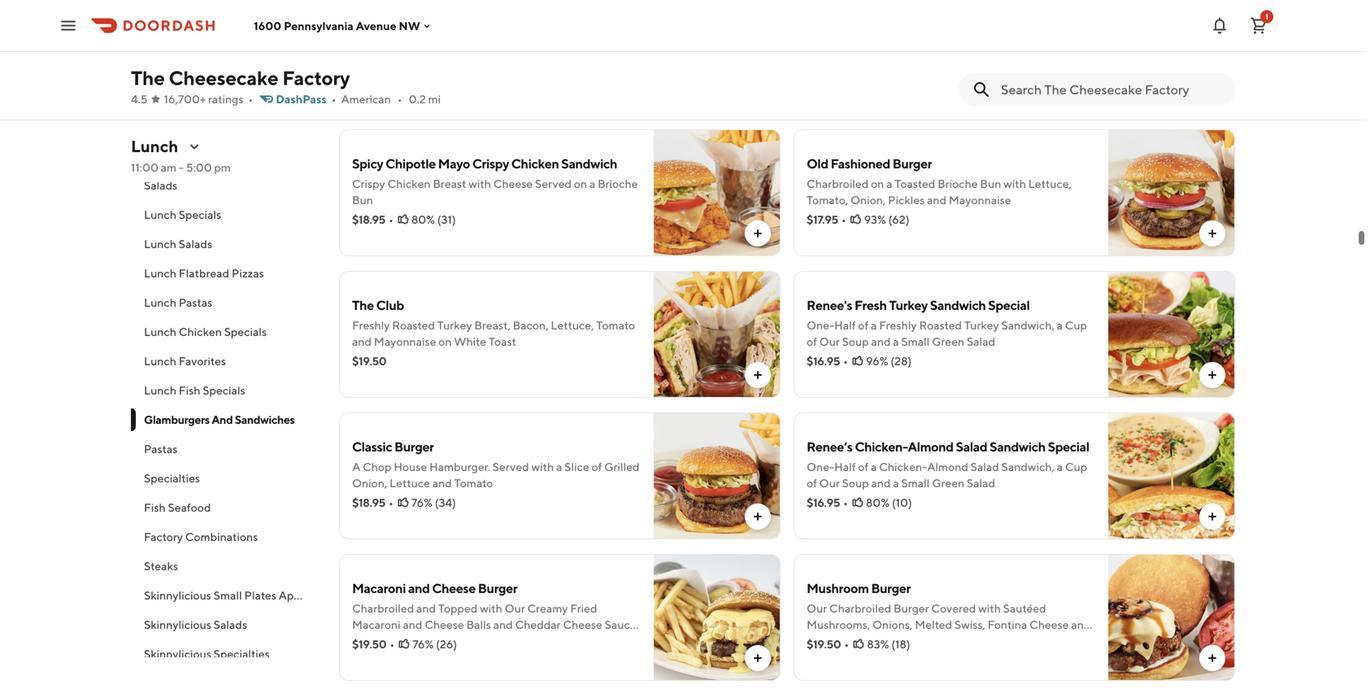 Task type: describe. For each thing, give the bounding box(es) containing it.
creamy
[[528, 602, 568, 615]]

steaks
[[144, 559, 178, 573]]

mushroom
[[807, 580, 869, 596]]

a inside classic burger a chop house hamburger. served with a slice of grilled onion, lettuce and tomato
[[556, 460, 562, 473]]

grilled inside classic burger a chop house hamburger. served with a slice of grilled onion, lettuce and tomato
[[605, 460, 640, 473]]

nw
[[399, 19, 420, 32]]

specialties button
[[131, 464, 320, 493]]

lunch salads button
[[131, 229, 320, 259]]

cheddar
[[515, 618, 561, 631]]

spicy chipotle mayo crispy chicken sandwich image
[[654, 129, 781, 256]]

• for mushroom burger
[[845, 637, 850, 651]]

charbroiled for old
[[807, 177, 869, 190]]

combinations
[[185, 530, 258, 543]]

classic
[[352, 439, 392, 454]]

lunch flatbread pizzas
[[144, 266, 264, 280]]

1600
[[254, 19, 282, 32]]

of inside classic burger a chop house hamburger. served with a slice of grilled onion, lettuce and tomato
[[592, 460, 602, 473]]

skinnylicious small plates appetizers
[[144, 589, 335, 602]]

• for spicy chipotle mayo crispy chicken sandwich
[[389, 213, 394, 226]]

the club image
[[654, 271, 781, 398]]

76% for burger
[[411, 496, 433, 509]]

salads for lunch
[[179, 237, 212, 251]]

sandwiches
[[235, 413, 295, 426]]

4.5
[[131, 92, 148, 106]]

sandwich inside renee's fresh turkey sandwich special one-half of a freshly roasted turkey sandwich, a cup of our soup and a small green salad
[[930, 297, 986, 313]]

(10)
[[892, 496, 912, 509]]

grilled chicken and avocado club image
[[654, 0, 781, 115]]

lunch for lunch salads
[[144, 237, 177, 251]]

fish seafood
[[144, 501, 211, 514]]

classic burger image
[[654, 412, 781, 539]]

fresh
[[855, 297, 887, 313]]

with inside 'spicy chipotle mayo crispy chicken sandwich crispy chicken breast with cheese served on a brioche bun'
[[469, 177, 491, 190]]

old fashioned burger image
[[1109, 129, 1236, 256]]

melted for mushroom
[[915, 618, 953, 631]]

of down the renee's
[[807, 476, 817, 490]]

avocado
[[468, 14, 518, 30]]

soup inside renee's chicken-almond salad sandwich special one-half of a chicken-almond salad sandwich, a cup of our soup and a small green salad
[[842, 476, 869, 490]]

chipotle
[[386, 156, 436, 171]]

5:00
[[186, 161, 212, 174]]

sautéed
[[1004, 602, 1047, 615]]

american
[[341, 92, 391, 106]]

slice
[[565, 460, 590, 473]]

cheese inside 'spicy chipotle mayo crispy chicken sandwich crispy chicken breast with cheese served on a brioche bun'
[[494, 177, 533, 190]]

renee's chicken-almond salad sandwich special one-half of a chicken-almond salad sandwich, a cup of our soup and a small green salad
[[807, 439, 1090, 490]]

brioche inside 'old fashioned burger charbroiled on a toasted brioche bun with lettuce, tomato, onion, pickles and mayonnaise'
[[938, 177, 978, 190]]

lettuce
[[390, 476, 430, 490]]

avocado,
[[496, 35, 545, 49]]

soup inside renee's fresh turkey sandwich special one-half of a freshly roasted turkey sandwich, a cup of our soup and a small green salad
[[842, 335, 869, 348]]

swiss
[[392, 52, 420, 65]]

0 vertical spatial almond
[[908, 439, 954, 454]]

96% (28)
[[866, 354, 912, 368]]

93%
[[864, 213, 886, 226]]

tomato inside classic burger a chop house hamburger. served with a slice of grilled onion, lettuce and tomato
[[454, 476, 493, 490]]

mayonnaise inside grilled chicken and avocado club grilled chicken breast with avocado, bacon, tomato, melted swiss and herb mayonnaise
[[472, 52, 535, 65]]

served inside macaroni and cheese burger charbroiled and topped with our creamy fried macaroni and cheese balls and cheddar cheese sauce. served with lettuce, tomato, pickles and onion
[[352, 634, 389, 648]]

a
[[352, 460, 361, 473]]

mushrooms,
[[807, 618, 871, 631]]

$18.95 • for spicy
[[352, 213, 394, 226]]

grilled down avenue
[[352, 35, 388, 49]]

mayo inside mushroom burger our charbroiled burger covered with sautéed mushrooms, onions, melted swiss, fontina cheese and mayo
[[807, 634, 836, 648]]

freshly inside the club freshly roasted turkey breast, bacon, lettuce, tomato and mayonnaise on white toast $19.50
[[352, 318, 390, 332]]

skinnylicious salads
[[144, 618, 247, 631]]

white
[[454, 335, 487, 348]]

onion, for a
[[352, 476, 387, 490]]

lunch pastas button
[[131, 288, 320, 317]]

old
[[807, 156, 829, 171]]

favorites
[[179, 354, 226, 368]]

1600 pennsylvania avenue nw button
[[254, 19, 433, 32]]

renee's chicken-almond salad sandwich special image
[[1109, 412, 1236, 539]]

Item Search search field
[[1001, 81, 1223, 98]]

lunch flatbread pizzas button
[[131, 259, 320, 288]]

2 horizontal spatial turkey
[[965, 318, 1000, 332]]

small inside renee's chicken-almond salad sandwich special one-half of a chicken-almond salad sandwich, a cup of our soup and a small green salad
[[902, 476, 930, 490]]

topped
[[438, 602, 478, 615]]

roll
[[923, 68, 944, 81]]

burger inside macaroni and cheese burger charbroiled and topped with our creamy fried macaroni and cheese balls and cheddar cheese sauce. served with lettuce, tomato, pickles and onion
[[478, 580, 518, 596]]

fish inside fish seafood button
[[144, 501, 166, 514]]

pickles inside macaroni and cheese burger charbroiled and topped with our creamy fried macaroni and cheese balls and cheddar cheese sauce. served with lettuce, tomato, pickles and onion
[[505, 634, 542, 648]]

bun inside 'old fashioned burger charbroiled on a toasted brioche bun with lettuce, tomato, onion, pickles and mayonnaise'
[[981, 177, 1002, 190]]

skinnylicious for skinnylicious small plates appetizers
[[144, 589, 211, 602]]

1
[[1266, 12, 1269, 21]]

factory combinations
[[144, 530, 258, 543]]

ratings
[[208, 92, 244, 106]]

83% (18)
[[867, 637, 911, 651]]

the for the club freshly roasted turkey breast, bacon, lettuce, tomato and mayonnaise on white toast $19.50
[[352, 297, 374, 313]]

sauce
[[923, 52, 954, 65]]

skinnylicious for skinnylicious specialties
[[144, 647, 211, 661]]

11:00 am - 5:00 pm
[[131, 161, 231, 174]]

roasted inside renee's fresh turkey sandwich special one-half of a freshly roasted turkey sandwich, a cup of our soup and a small green salad
[[920, 318, 962, 332]]

$16.95 • for renee's
[[807, 496, 848, 509]]

mayonnaise inside the club freshly roasted turkey breast, bacon, lettuce, tomato and mayonnaise on white toast $19.50
[[374, 335, 436, 348]]

grilled left nw at the left top of page
[[352, 14, 391, 30]]

tomato, for club
[[585, 35, 626, 49]]

1 macaroni from the top
[[352, 580, 406, 596]]

roasted inside the club freshly roasted turkey breast, bacon, lettuce, tomato and mayonnaise on white toast $19.50
[[392, 318, 435, 332]]

american • 0.2 mi
[[341, 92, 441, 106]]

tomato inside the club freshly roasted turkey breast, bacon, lettuce, tomato and mayonnaise on white toast $19.50
[[597, 318, 635, 332]]

classic burger a chop house hamburger. served with a slice of grilled onion, lettuce and tomato
[[352, 439, 640, 490]]

sandwich, inside renee's fresh turkey sandwich special one-half of a freshly roasted turkey sandwich, a cup of our soup and a small green salad
[[1002, 318, 1055, 332]]

lunch for lunch specials
[[144, 208, 177, 221]]

melted for tender
[[978, 52, 1016, 65]]

pastas inside button
[[144, 442, 178, 456]]

club inside grilled chicken and avocado club grilled chicken breast with avocado, bacon, tomato, melted swiss and herb mayonnaise
[[520, 14, 548, 30]]

served inside 'spicy chipotle mayo crispy chicken sandwich crispy chicken breast with cheese served on a brioche bun'
[[535, 177, 572, 190]]

with inside classic burger a chop house hamburger. served with a slice of grilled onion, lettuce and tomato
[[532, 460, 554, 473]]

1 vertical spatial almond
[[928, 460, 969, 473]]

2 macaroni from the top
[[352, 618, 401, 631]]

chicken inside the "tender chicken lightly coated in parmesan breadcrumbs, tomato sauce and melted cheese on a freshly grilled french roll"
[[845, 35, 889, 49]]

fish seafood button
[[131, 493, 320, 522]]

tomato inside the "tender chicken lightly coated in parmesan breadcrumbs, tomato sauce and melted cheese on a freshly grilled french roll"
[[881, 52, 920, 65]]

dashpass •
[[276, 92, 336, 106]]

1 vertical spatial crispy
[[352, 177, 385, 190]]

add item to cart image for old fashioned burger
[[1206, 227, 1219, 240]]

balls
[[467, 618, 491, 631]]

with inside mushroom burger our charbroiled burger covered with sautéed mushrooms, onions, melted swiss, fontina cheese and mayo
[[979, 602, 1001, 615]]

specials inside the lunch specials 'button'
[[179, 208, 221, 221]]

lettuce, inside the club freshly roasted turkey breast, bacon, lettuce, tomato and mayonnaise on white toast $19.50
[[551, 318, 594, 332]]

in
[[970, 35, 979, 49]]

one- inside renee's chicken-almond salad sandwich special one-half of a chicken-almond salad sandwich, a cup of our soup and a small green salad
[[807, 460, 835, 473]]

80% (31)
[[411, 213, 456, 226]]

76% for and
[[413, 637, 434, 651]]

1 items, open order cart image
[[1250, 16, 1269, 35]]

93% (62)
[[864, 213, 910, 226]]

fish inside lunch fish specials button
[[179, 384, 200, 397]]

96%
[[866, 354, 889, 368]]

notification bell image
[[1211, 16, 1230, 35]]

salads button
[[131, 171, 320, 200]]

with inside 'old fashioned burger charbroiled on a toasted brioche bun with lettuce, tomato, onion, pickles and mayonnaise'
[[1004, 177, 1027, 190]]

tender
[[807, 35, 843, 49]]

add item to cart image for the club
[[752, 369, 765, 382]]

swiss,
[[955, 618, 986, 631]]

cheese inside mushroom burger our charbroiled burger covered with sautéed mushrooms, onions, melted swiss, fontina cheese and mayo
[[1030, 618, 1069, 631]]

with inside grilled chicken and avocado club grilled chicken breast with avocado, bacon, tomato, melted swiss and herb mayonnaise
[[471, 35, 494, 49]]

skinnylicious salads button
[[131, 610, 320, 639]]

0 vertical spatial crispy
[[473, 156, 509, 171]]

mayo inside 'spicy chipotle mayo crispy chicken sandwich crispy chicken breast with cheese served on a brioche bun'
[[438, 156, 470, 171]]

lunch for lunch favorites
[[144, 354, 177, 368]]

melted inside grilled chicken and avocado club grilled chicken breast with avocado, bacon, tomato, melted swiss and herb mayonnaise
[[352, 52, 390, 65]]

• left 0.2
[[398, 92, 402, 106]]

pennsylvania
[[284, 19, 354, 32]]

factory inside "factory combinations" button
[[144, 530, 183, 543]]

menus image
[[188, 140, 201, 153]]

fontina
[[988, 618, 1028, 631]]

the club freshly roasted turkey breast, bacon, lettuce, tomato and mayonnaise on white toast $19.50
[[352, 297, 635, 368]]

skinnylicious specialties
[[144, 647, 270, 661]]

1 vertical spatial chicken-
[[880, 460, 928, 473]]

1 horizontal spatial turkey
[[889, 297, 928, 313]]

skinnylicious for skinnylicious salads
[[144, 618, 211, 631]]

old fashioned burger charbroiled on a toasted brioche bun with lettuce, tomato, onion, pickles and mayonnaise
[[807, 156, 1072, 207]]

lunch pastas
[[144, 296, 212, 309]]

lunch specials
[[144, 208, 221, 221]]

onions,
[[873, 618, 913, 631]]

mi
[[428, 92, 441, 106]]

freshly inside the "tender chicken lightly coated in parmesan breadcrumbs, tomato sauce and melted cheese on a freshly grilled french roll"
[[807, 68, 845, 81]]

charbroiled for mushroom
[[830, 602, 892, 615]]

avenue
[[356, 19, 397, 32]]

(28)
[[891, 354, 912, 368]]

76% (34)
[[411, 496, 456, 509]]

chicken inside lunch chicken specials button
[[179, 325, 222, 338]]

cup inside renee's fresh turkey sandwich special one-half of a freshly roasted turkey sandwich, a cup of our soup and a small green salad
[[1065, 318, 1088, 332]]

and inside mushroom burger our charbroiled burger covered with sautéed mushrooms, onions, melted swiss, fontina cheese and mayo
[[1072, 618, 1091, 631]]

(18)
[[892, 637, 911, 651]]

$16.95 for renee's
[[807, 354, 840, 368]]

• left american
[[332, 92, 336, 106]]

cheese inside the "tender chicken lightly coated in parmesan breadcrumbs, tomato sauce and melted cheese on a freshly grilled french roll"
[[1018, 52, 1057, 65]]



Task type: locate. For each thing, give the bounding box(es) containing it.
0 horizontal spatial special
[[989, 297, 1030, 313]]

$19.50 • down mushrooms,
[[807, 637, 850, 651]]

mayonnaise inside 'old fashioned burger charbroiled on a toasted brioche bun with lettuce, tomato, onion, pickles and mayonnaise'
[[949, 193, 1012, 207]]

$16.95 down the renee's
[[807, 496, 840, 509]]

2 vertical spatial tomato,
[[462, 634, 503, 648]]

our inside macaroni and cheese burger charbroiled and topped with our creamy fried macaroni and cheese balls and cheddar cheese sauce. served with lettuce, tomato, pickles and onion
[[505, 602, 525, 615]]

$16.95 • left 96%
[[807, 354, 848, 368]]

onion, down chop
[[352, 476, 387, 490]]

a inside 'old fashioned burger charbroiled on a toasted brioche bun with lettuce, tomato, onion, pickles and mayonnaise'
[[887, 177, 893, 190]]

lunch chicken specials
[[144, 325, 267, 338]]

(31)
[[437, 213, 456, 226]]

1 horizontal spatial special
[[1048, 439, 1090, 454]]

$16.95 • down the renee's
[[807, 496, 848, 509]]

lightly
[[891, 35, 927, 49]]

half
[[835, 318, 856, 332], [835, 460, 856, 473]]

chicken parmesan sandwich image
[[1109, 0, 1236, 115]]

cup inside renee's chicken-almond salad sandwich special one-half of a chicken-almond salad sandwich, a cup of our soup and a small green salad
[[1066, 460, 1088, 473]]

onion, for burger
[[851, 193, 886, 207]]

80% for chicken-
[[866, 496, 890, 509]]

0 vertical spatial $16.95 •
[[807, 354, 848, 368]]

0 horizontal spatial freshly
[[352, 318, 390, 332]]

of down fresh
[[858, 318, 869, 332]]

specials down lunch pastas "button"
[[224, 325, 267, 338]]

$18.95 down chop
[[352, 496, 386, 509]]

mayo down mushrooms,
[[807, 634, 836, 648]]

$17.95
[[807, 213, 839, 226]]

2 $18.95 from the top
[[352, 496, 386, 509]]

parmesan
[[982, 35, 1033, 49]]

covered
[[932, 602, 976, 615]]

1 vertical spatial the
[[352, 297, 374, 313]]

• down mushrooms,
[[845, 637, 850, 651]]

onion, inside classic burger a chop house hamburger. served with a slice of grilled onion, lettuce and tomato
[[352, 476, 387, 490]]

charbroiled
[[807, 177, 869, 190], [352, 602, 414, 615], [830, 602, 892, 615]]

fashioned
[[831, 156, 891, 171]]

lunch inside 'button'
[[144, 208, 177, 221]]

pizzas
[[232, 266, 264, 280]]

specials up lunch salads at the left top
[[179, 208, 221, 221]]

1 $18.95 from the top
[[352, 213, 386, 226]]

0 horizontal spatial brioche
[[598, 177, 638, 190]]

bun inside 'spicy chipotle mayo crispy chicken sandwich crispy chicken breast with cheese served on a brioche bun'
[[352, 193, 373, 207]]

$19.50 • for mushroom
[[807, 637, 850, 651]]

• left 80% (10)
[[844, 496, 848, 509]]

16,700+ ratings •
[[164, 92, 253, 106]]

specials for fish
[[203, 384, 245, 397]]

and inside the "tender chicken lightly coated in parmesan breadcrumbs, tomato sauce and melted cheese on a freshly grilled french roll"
[[956, 52, 976, 65]]

1 brioche from the left
[[598, 177, 638, 190]]

served inside classic burger a chop house hamburger. served with a slice of grilled onion, lettuce and tomato
[[493, 460, 529, 473]]

our inside mushroom burger our charbroiled burger covered with sautéed mushrooms, onions, melted swiss, fontina cheese and mayo
[[807, 602, 827, 615]]

spicy chipotle mayo crispy chicken sandwich crispy chicken breast with cheese served on a brioche bun
[[352, 156, 638, 207]]

76% down lettuce at bottom
[[411, 496, 433, 509]]

melted down covered
[[915, 618, 953, 631]]

2 $18.95 • from the top
[[352, 496, 394, 509]]

1 vertical spatial 80%
[[866, 496, 890, 509]]

on inside 'spicy chipotle mayo crispy chicken sandwich crispy chicken breast with cheese served on a brioche bun'
[[574, 177, 587, 190]]

glamburgers and sandwiches
[[144, 413, 295, 426]]

lunch fish specials
[[144, 384, 245, 397]]

small inside renee's fresh turkey sandwich special one-half of a freshly roasted turkey sandwich, a cup of our soup and a small green salad
[[902, 335, 930, 348]]

2 horizontal spatial salads
[[214, 618, 247, 631]]

lettuce, inside 'old fashioned burger charbroiled on a toasted brioche bun with lettuce, tomato, onion, pickles and mayonnaise'
[[1029, 177, 1072, 190]]

pm
[[214, 161, 231, 174]]

chicken-
[[855, 439, 908, 454], [880, 460, 928, 473]]

1 vertical spatial sandwich
[[930, 297, 986, 313]]

2 half from the top
[[835, 460, 856, 473]]

fish left seafood
[[144, 501, 166, 514]]

• right $17.95
[[842, 213, 847, 226]]

0 vertical spatial onion,
[[851, 193, 886, 207]]

1 vertical spatial green
[[932, 476, 965, 490]]

pickles inside 'old fashioned burger charbroiled on a toasted brioche bun with lettuce, tomato, onion, pickles and mayonnaise'
[[888, 193, 925, 207]]

a inside 'spicy chipotle mayo crispy chicken sandwich crispy chicken breast with cheese served on a brioche bun'
[[590, 177, 596, 190]]

lunch for lunch fish specials
[[144, 384, 177, 397]]

1 horizontal spatial roasted
[[920, 318, 962, 332]]

our inside renee's fresh turkey sandwich special one-half of a freshly roasted turkey sandwich, a cup of our soup and a small green salad
[[820, 335, 840, 348]]

(62)
[[889, 213, 910, 226]]

-
[[179, 161, 184, 174]]

$19.50 for macaroni
[[352, 637, 387, 651]]

chicken- right the renee's
[[855, 439, 908, 454]]

lunch chicken specials button
[[131, 317, 320, 347]]

served
[[535, 177, 572, 190], [493, 460, 529, 473], [352, 634, 389, 648]]

sauce.
[[605, 618, 639, 631]]

0 vertical spatial one-
[[807, 318, 835, 332]]

plates
[[244, 589, 276, 602]]

skinnylicious up skinnylicious specialties
[[144, 618, 211, 631]]

bun right toasted
[[981, 177, 1002, 190]]

salads for skinnylicious
[[214, 618, 247, 631]]

2 $16.95 from the top
[[807, 496, 840, 509]]

• for old fashioned burger
[[842, 213, 847, 226]]

lunch left the favorites
[[144, 354, 177, 368]]

76% left the "(26)"
[[413, 637, 434, 651]]

the inside the club freshly roasted turkey breast, bacon, lettuce, tomato and mayonnaise on white toast $19.50
[[352, 297, 374, 313]]

0 vertical spatial add item to cart image
[[752, 510, 765, 523]]

specials inside lunch chicken specials button
[[224, 325, 267, 338]]

1 horizontal spatial add item to cart image
[[1206, 652, 1219, 665]]

lunch inside "button"
[[144, 296, 177, 309]]

0 horizontal spatial mayo
[[438, 156, 470, 171]]

0 vertical spatial $18.95 •
[[352, 213, 394, 226]]

skinnylicious down steaks
[[144, 589, 211, 602]]

0 vertical spatial bun
[[981, 177, 1002, 190]]

macaroni and cheese burger charbroiled and topped with our creamy fried macaroni and cheese balls and cheddar cheese sauce. served with lettuce, tomato, pickles and onion
[[352, 580, 639, 648]]

mayo right chipotle
[[438, 156, 470, 171]]

$18.95 down spicy
[[352, 213, 386, 226]]

lunch up 'glamburgers'
[[144, 384, 177, 397]]

specials for chicken
[[224, 325, 267, 338]]

specialties up fish seafood
[[144, 471, 200, 485]]

small up "(28)"
[[902, 335, 930, 348]]

grilled inside the "tender chicken lightly coated in parmesan breadcrumbs, tomato sauce and melted cheese on a freshly grilled french roll"
[[847, 68, 882, 81]]

• for renee's fresh turkey sandwich special
[[844, 354, 848, 368]]

0 horizontal spatial melted
[[352, 52, 390, 65]]

special inside renee's fresh turkey sandwich special one-half of a freshly roasted turkey sandwich, a cup of our soup and a small green salad
[[989, 297, 1030, 313]]

specialties inside button
[[214, 647, 270, 661]]

lunch up 11:00
[[131, 137, 178, 156]]

small inside button
[[214, 589, 242, 602]]

add item to cart image for spicy chipotle mayo crispy chicken sandwich
[[752, 227, 765, 240]]

add item to cart image
[[752, 227, 765, 240], [1206, 227, 1219, 240], [752, 369, 765, 382], [1206, 369, 1219, 382], [1206, 510, 1219, 523], [752, 652, 765, 665]]

1 vertical spatial mayonnaise
[[949, 193, 1012, 207]]

0 vertical spatial $16.95
[[807, 354, 840, 368]]

soup
[[842, 335, 869, 348], [842, 476, 869, 490]]

1 vertical spatial pickles
[[505, 634, 542, 648]]

pickles
[[888, 193, 925, 207], [505, 634, 542, 648]]

tomato
[[881, 52, 920, 65], [597, 318, 635, 332], [454, 476, 493, 490]]

lunch for lunch
[[131, 137, 178, 156]]

sandwich inside renee's chicken-almond salad sandwich special one-half of a chicken-almond salad sandwich, a cup of our soup and a small green salad
[[990, 439, 1046, 454]]

half inside renee's fresh turkey sandwich special one-half of a freshly roasted turkey sandwich, a cup of our soup and a small green salad
[[835, 318, 856, 332]]

1 horizontal spatial onion,
[[851, 193, 886, 207]]

melted down avenue
[[352, 52, 390, 65]]

2 roasted from the left
[[920, 318, 962, 332]]

1 horizontal spatial tomato
[[597, 318, 635, 332]]

1 vertical spatial mayo
[[807, 634, 836, 648]]

of down renee's
[[807, 335, 817, 348]]

2 horizontal spatial lettuce,
[[1029, 177, 1072, 190]]

of up 80% (10)
[[858, 460, 869, 473]]

1 soup from the top
[[842, 335, 869, 348]]

add item to cart image for classic burger
[[752, 510, 765, 523]]

pickles down toasted
[[888, 193, 925, 207]]

• for classic burger
[[389, 496, 394, 509]]

half inside renee's chicken-almond salad sandwich special one-half of a chicken-almond salad sandwich, a cup of our soup and a small green salad
[[835, 460, 856, 473]]

• for renee's chicken-almond salad sandwich special
[[844, 496, 848, 509]]

1 vertical spatial $16.95
[[807, 496, 840, 509]]

special inside renee's chicken-almond salad sandwich special one-half of a chicken-almond salad sandwich, a cup of our soup and a small green salad
[[1048, 439, 1090, 454]]

1 vertical spatial 76%
[[413, 637, 434, 651]]

add item to cart image for renee's chicken-almond salad sandwich special
[[1206, 510, 1219, 523]]

80% left (10)
[[866, 496, 890, 509]]

pastas inside "button"
[[179, 296, 212, 309]]

$19.50 • left 76% (26) at the left bottom of the page
[[352, 637, 395, 651]]

pickles down cheddar
[[505, 634, 542, 648]]

1 vertical spatial $18.95
[[352, 496, 386, 509]]

0 horizontal spatial 80%
[[411, 213, 435, 226]]

2 horizontal spatial melted
[[978, 52, 1016, 65]]

on inside 'old fashioned burger charbroiled on a toasted brioche bun with lettuce, tomato, onion, pickles and mayonnaise'
[[871, 177, 885, 190]]

tomato, inside macaroni and cheese burger charbroiled and topped with our creamy fried macaroni and cheese balls and cheddar cheese sauce. served with lettuce, tomato, pickles and onion
[[462, 634, 503, 648]]

1 horizontal spatial club
[[520, 14, 548, 30]]

lunch for lunch flatbread pizzas
[[144, 266, 177, 280]]

2 $16.95 • from the top
[[807, 496, 848, 509]]

soup up 80% (10)
[[842, 476, 869, 490]]

spicy
[[352, 156, 383, 171]]

0 vertical spatial breast
[[435, 35, 469, 49]]

2 sandwich, from the top
[[1002, 460, 1055, 473]]

0 horizontal spatial the
[[131, 66, 165, 89]]

1 cup from the top
[[1065, 318, 1088, 332]]

lunch for lunch pastas
[[144, 296, 177, 309]]

brioche
[[598, 177, 638, 190], [938, 177, 978, 190]]

1 horizontal spatial factory
[[282, 66, 350, 89]]

macaroni and cheese burger image
[[654, 554, 781, 681]]

1 vertical spatial sandwich,
[[1002, 460, 1055, 473]]

$18.95 • down spicy
[[352, 213, 394, 226]]

of right slice on the bottom left of the page
[[592, 460, 602, 473]]

charbroiled down old
[[807, 177, 869, 190]]

club inside the club freshly roasted turkey breast, bacon, lettuce, tomato and mayonnaise on white toast $19.50
[[376, 297, 404, 313]]

(26)
[[436, 637, 457, 651]]

fried
[[570, 602, 598, 615]]

fish down the lunch favorites
[[179, 384, 200, 397]]

flatbread
[[179, 266, 229, 280]]

1 $19.50 • from the left
[[352, 637, 395, 651]]

1 horizontal spatial lettuce,
[[551, 318, 594, 332]]

skinnylicious
[[144, 589, 211, 602], [144, 618, 211, 631], [144, 647, 211, 661]]

bacon, up toast
[[513, 318, 549, 332]]

on inside the "tender chicken lightly coated in parmesan breadcrumbs, tomato sauce and melted cheese on a freshly grilled french roll"
[[1060, 52, 1073, 65]]

1 one- from the top
[[807, 318, 835, 332]]

breast,
[[475, 318, 511, 332]]

chicken- up (10)
[[880, 460, 928, 473]]

bun down spicy
[[352, 193, 373, 207]]

salads
[[144, 179, 178, 192], [179, 237, 212, 251], [214, 618, 247, 631]]

bacon, inside the club freshly roasted turkey breast, bacon, lettuce, tomato and mayonnaise on white toast $19.50
[[513, 318, 549, 332]]

charbroiled inside mushroom burger our charbroiled burger covered with sautéed mushrooms, onions, melted swiss, fontina cheese and mayo
[[830, 602, 892, 615]]

1 $18.95 • from the top
[[352, 213, 394, 226]]

lettuce, inside macaroni and cheese burger charbroiled and topped with our creamy fried macaroni and cheese balls and cheddar cheese sauce. served with lettuce, tomato, pickles and onion
[[416, 634, 459, 648]]

lunch up lunch salads at the left top
[[144, 208, 177, 221]]

turkey inside the club freshly roasted turkey breast, bacon, lettuce, tomato and mayonnaise on white toast $19.50
[[438, 318, 472, 332]]

1 vertical spatial pastas
[[144, 442, 178, 456]]

80% left (31)
[[411, 213, 435, 226]]

melted inside mushroom burger our charbroiled burger covered with sautéed mushrooms, onions, melted swiss, fontina cheese and mayo
[[915, 618, 953, 631]]

a inside the "tender chicken lightly coated in parmesan breadcrumbs, tomato sauce and melted cheese on a freshly grilled french roll"
[[1075, 52, 1081, 65]]

80%
[[411, 213, 435, 226], [866, 496, 890, 509]]

lunch favorites
[[144, 354, 226, 368]]

green inside renee's chicken-almond salad sandwich special one-half of a chicken-almond salad sandwich, a cup of our soup and a small green salad
[[932, 476, 965, 490]]

lunch for lunch chicken specials
[[144, 325, 177, 338]]

1 horizontal spatial tomato,
[[585, 35, 626, 49]]

on inside the club freshly roasted turkey breast, bacon, lettuce, tomato and mayonnaise on white toast $19.50
[[439, 335, 452, 348]]

0 vertical spatial factory
[[282, 66, 350, 89]]

one- down renee's
[[807, 318, 835, 332]]

add item to cart image for macaroni and cheese burger
[[752, 652, 765, 665]]

onion, inside 'old fashioned burger charbroiled on a toasted brioche bun with lettuce, tomato, onion, pickles and mayonnaise'
[[851, 193, 886, 207]]

and inside the club freshly roasted turkey breast, bacon, lettuce, tomato and mayonnaise on white toast $19.50
[[352, 335, 372, 348]]

one- down the renee's
[[807, 460, 835, 473]]

skinnylicious inside button
[[144, 589, 211, 602]]

specials down "lunch favorites" button
[[203, 384, 245, 397]]

11:00
[[131, 161, 159, 174]]

0 vertical spatial specialties
[[144, 471, 200, 485]]

1 vertical spatial factory
[[144, 530, 183, 543]]

sandwich inside 'spicy chipotle mayo crispy chicken sandwich crispy chicken breast with cheese served on a brioche bun'
[[562, 156, 617, 171]]

lunch down lunch flatbread pizzas
[[144, 296, 177, 309]]

2 $19.50 • from the left
[[807, 637, 850, 651]]

coated
[[929, 35, 968, 49]]

16,700+
[[164, 92, 206, 106]]

half down the renee's
[[835, 460, 856, 473]]

dashpass
[[276, 92, 327, 106]]

half down renee's
[[835, 318, 856, 332]]

$19.50 inside the club freshly roasted turkey breast, bacon, lettuce, tomato and mayonnaise on white toast $19.50
[[352, 354, 387, 368]]

2 brioche from the left
[[938, 177, 978, 190]]

mushroom burger image
[[1109, 554, 1236, 681]]

melted
[[352, 52, 390, 65], [978, 52, 1016, 65], [915, 618, 953, 631]]

1 vertical spatial bacon,
[[513, 318, 549, 332]]

• left 96%
[[844, 354, 848, 368]]

3 skinnylicious from the top
[[144, 647, 211, 661]]

1 vertical spatial specialties
[[214, 647, 270, 661]]

lunch down lunch specials
[[144, 237, 177, 251]]

1 vertical spatial skinnylicious
[[144, 618, 211, 631]]

renee's fresh turkey sandwich special image
[[1109, 271, 1236, 398]]

chop
[[363, 460, 392, 473]]

1 $16.95 • from the top
[[807, 354, 848, 368]]

green inside renee's fresh turkey sandwich special one-half of a freshly roasted turkey sandwich, a cup of our soup and a small green salad
[[932, 335, 965, 348]]

1 horizontal spatial salads
[[179, 237, 212, 251]]

lunch favorites button
[[131, 347, 320, 376]]

our down renee's
[[820, 335, 840, 348]]

0 vertical spatial tomato
[[881, 52, 920, 65]]

$18.95 • for classic
[[352, 496, 394, 509]]

2 horizontal spatial tomato,
[[807, 193, 849, 207]]

skinnylicious down skinnylicious salads
[[144, 647, 211, 661]]

our up cheddar
[[505, 602, 525, 615]]

tomato, for on
[[807, 193, 849, 207]]

pastas
[[179, 296, 212, 309], [144, 442, 178, 456]]

breast inside grilled chicken and avocado club grilled chicken breast with avocado, bacon, tomato, melted swiss and herb mayonnaise
[[435, 35, 469, 49]]

80% (10)
[[866, 496, 912, 509]]

pastas down lunch flatbread pizzas
[[179, 296, 212, 309]]

1 horizontal spatial melted
[[915, 618, 953, 631]]

breast inside 'spicy chipotle mayo crispy chicken sandwich crispy chicken breast with cheese served on a brioche bun'
[[433, 177, 466, 190]]

specialties inside button
[[144, 471, 200, 485]]

salads down skinnylicious small plates appetizers button on the left bottom of the page
[[214, 618, 247, 631]]

1 horizontal spatial sandwich
[[930, 297, 986, 313]]

lunch down lunch salads at the left top
[[144, 266, 177, 280]]

1 vertical spatial fish
[[144, 501, 166, 514]]

freshly inside renee's fresh turkey sandwich special one-half of a freshly roasted turkey sandwich, a cup of our soup and a small green salad
[[880, 318, 917, 332]]

burger inside 'old fashioned burger charbroiled on a toasted brioche bun with lettuce, tomato, onion, pickles and mayonnaise'
[[893, 156, 932, 171]]

lunch inside button
[[144, 237, 177, 251]]

2 horizontal spatial freshly
[[880, 318, 917, 332]]

0 horizontal spatial crispy
[[352, 177, 385, 190]]

1 half from the top
[[835, 318, 856, 332]]

1 vertical spatial club
[[376, 297, 404, 313]]

sandwich, inside renee's chicken-almond salad sandwich special one-half of a chicken-almond salad sandwich, a cup of our soup and a small green salad
[[1002, 460, 1055, 473]]

2 green from the top
[[932, 476, 965, 490]]

0 vertical spatial macaroni
[[352, 580, 406, 596]]

our down the renee's
[[820, 476, 840, 490]]

0 vertical spatial lettuce,
[[1029, 177, 1072, 190]]

fish
[[179, 384, 200, 397], [144, 501, 166, 514]]

0 horizontal spatial tomato,
[[462, 634, 503, 648]]

charbroiled up 76% (26) at the left bottom of the page
[[352, 602, 414, 615]]

1 horizontal spatial the
[[352, 297, 374, 313]]

0 horizontal spatial club
[[376, 297, 404, 313]]

factory up steaks
[[144, 530, 183, 543]]

seafood
[[168, 501, 211, 514]]

soup up 96%
[[842, 335, 869, 348]]

renee's fresh turkey sandwich special one-half of a freshly roasted turkey sandwich, a cup of our soup and a small green salad
[[807, 297, 1088, 348]]

charbroiled inside macaroni and cheese burger charbroiled and topped with our creamy fried macaroni and cheese balls and cheddar cheese sauce. served with lettuce, tomato, pickles and onion
[[352, 602, 414, 615]]

lunch inside button
[[144, 266, 177, 280]]

skinnylicious small plates appetizers button
[[131, 581, 335, 610]]

0 vertical spatial soup
[[842, 335, 869, 348]]

bacon, right avocado,
[[547, 35, 582, 49]]

small
[[902, 335, 930, 348], [902, 476, 930, 490], [214, 589, 242, 602]]

0 vertical spatial half
[[835, 318, 856, 332]]

melted inside the "tender chicken lightly coated in parmesan breadcrumbs, tomato sauce and melted cheese on a freshly grilled french roll"
[[978, 52, 1016, 65]]

2 horizontal spatial tomato
[[881, 52, 920, 65]]

• down the cheesecake factory
[[248, 92, 253, 106]]

1 vertical spatial tomato
[[597, 318, 635, 332]]

2 skinnylicious from the top
[[144, 618, 211, 631]]

0 horizontal spatial onion,
[[352, 476, 387, 490]]

and inside renee's fresh turkey sandwich special one-half of a freshly roasted turkey sandwich, a cup of our soup and a small green salad
[[872, 335, 891, 348]]

mushroom burger our charbroiled burger covered with sautéed mushrooms, onions, melted swiss, fontina cheese and mayo
[[807, 580, 1091, 648]]

$19.50 for mushroom
[[807, 637, 841, 651]]

1 vertical spatial lettuce,
[[551, 318, 594, 332]]

cheesecake
[[169, 66, 279, 89]]

1 sandwich, from the top
[[1002, 318, 1055, 332]]

factory combinations button
[[131, 522, 320, 552]]

melted down parmesan
[[978, 52, 1016, 65]]

0 vertical spatial green
[[932, 335, 965, 348]]

steaks button
[[131, 552, 320, 581]]

2 cup from the top
[[1066, 460, 1088, 473]]

2 vertical spatial small
[[214, 589, 242, 602]]

1 vertical spatial tomato,
[[807, 193, 849, 207]]

1 horizontal spatial 80%
[[866, 496, 890, 509]]

80% for chipotle
[[411, 213, 435, 226]]

skinnylicious specialties button
[[131, 639, 320, 669]]

bacon, inside grilled chicken and avocado club grilled chicken breast with avocado, bacon, tomato, melted swiss and herb mayonnaise
[[547, 35, 582, 49]]

0 vertical spatial pastas
[[179, 296, 212, 309]]

bacon,
[[547, 35, 582, 49], [513, 318, 549, 332]]

bun
[[981, 177, 1002, 190], [352, 193, 373, 207]]

1 $16.95 from the top
[[807, 354, 840, 368]]

2 soup from the top
[[842, 476, 869, 490]]

0 vertical spatial chicken-
[[855, 439, 908, 454]]

small down steaks button
[[214, 589, 242, 602]]

the
[[131, 66, 165, 89], [352, 297, 374, 313]]

$18.95 for classic
[[352, 496, 386, 509]]

0 horizontal spatial fish
[[144, 501, 166, 514]]

and inside 'old fashioned burger charbroiled on a toasted brioche bun with lettuce, tomato, onion, pickles and mayonnaise'
[[927, 193, 947, 207]]

$19.50 • for macaroni
[[352, 637, 395, 651]]

lettuce,
[[1029, 177, 1072, 190], [551, 318, 594, 332], [416, 634, 459, 648]]

toasted
[[895, 177, 936, 190]]

salad inside renee's fresh turkey sandwich special one-half of a freshly roasted turkey sandwich, a cup of our soup and a small green salad
[[967, 335, 996, 348]]

0 vertical spatial skinnylicious
[[144, 589, 211, 602]]

0 horizontal spatial lettuce,
[[416, 634, 459, 648]]

crispy down spicy
[[352, 177, 385, 190]]

lunch fish specials button
[[131, 376, 320, 405]]

0 vertical spatial mayonnaise
[[472, 52, 535, 65]]

lunch down lunch pastas
[[144, 325, 177, 338]]

$16.95 left 96%
[[807, 354, 840, 368]]

1 green from the top
[[932, 335, 965, 348]]

salads up lunch flatbread pizzas
[[179, 237, 212, 251]]

grilled down the breadcrumbs,
[[847, 68, 882, 81]]

1 vertical spatial $18.95 •
[[352, 496, 394, 509]]

76%
[[411, 496, 433, 509], [413, 637, 434, 651]]

add item to cart image
[[752, 510, 765, 523], [1206, 652, 1219, 665]]

0 horizontal spatial tomato
[[454, 476, 493, 490]]

open menu image
[[59, 16, 78, 35]]

83%
[[867, 637, 889, 651]]

• for macaroni and cheese burger
[[390, 637, 395, 651]]

1 button
[[1243, 9, 1276, 42]]

1 horizontal spatial brioche
[[938, 177, 978, 190]]

0 vertical spatial bacon,
[[547, 35, 582, 49]]

herb
[[444, 52, 470, 65]]

and
[[212, 413, 233, 426]]

our inside renee's chicken-almond salad sandwich special one-half of a chicken-almond salad sandwich, a cup of our soup and a small green salad
[[820, 476, 840, 490]]

2 vertical spatial skinnylicious
[[144, 647, 211, 661]]

add item to cart image for renee's fresh turkey sandwich special
[[1206, 369, 1219, 382]]

burger inside classic burger a chop house hamburger. served with a slice of grilled onion, lettuce and tomato
[[395, 439, 434, 454]]

$18.95 for spicy
[[352, 213, 386, 226]]

salad
[[967, 335, 996, 348], [956, 439, 988, 454], [971, 460, 1000, 473], [967, 476, 996, 490]]

$18.95 • down chop
[[352, 496, 394, 509]]

our up mushrooms,
[[807, 602, 827, 615]]

1 vertical spatial salads
[[179, 237, 212, 251]]

0 horizontal spatial specialties
[[144, 471, 200, 485]]

$16.95 • for renee's
[[807, 354, 848, 368]]

2 vertical spatial specials
[[203, 384, 245, 397]]

factory up the dashpass •
[[282, 66, 350, 89]]

breast up herb
[[435, 35, 469, 49]]

grilled right slice on the bottom left of the page
[[605, 460, 640, 473]]

1 vertical spatial bun
[[352, 193, 373, 207]]

• left 76% (26) at the left bottom of the page
[[390, 637, 395, 651]]

2 one- from the top
[[807, 460, 835, 473]]

0 horizontal spatial pickles
[[505, 634, 542, 648]]

small up (10)
[[902, 476, 930, 490]]

french
[[885, 68, 921, 81]]

0 horizontal spatial factory
[[144, 530, 183, 543]]

0 vertical spatial salads
[[144, 179, 178, 192]]

green
[[932, 335, 965, 348], [932, 476, 965, 490]]

pastas down 'glamburgers'
[[144, 442, 178, 456]]

brioche inside 'spicy chipotle mayo crispy chicken sandwich crispy chicken breast with cheese served on a brioche bun'
[[598, 177, 638, 190]]

the for the cheesecake factory
[[131, 66, 165, 89]]

onion
[[566, 634, 599, 648]]

breast up (31)
[[433, 177, 466, 190]]

0 vertical spatial fish
[[179, 384, 200, 397]]

chicken
[[394, 14, 441, 30], [390, 35, 433, 49], [845, 35, 889, 49], [512, 156, 559, 171], [388, 177, 431, 190], [179, 325, 222, 338]]

and inside classic burger a chop house hamburger. served with a slice of grilled onion, lettuce and tomato
[[433, 476, 452, 490]]

salads down am
[[144, 179, 178, 192]]

add item to cart image for mushroom burger
[[1206, 652, 1219, 665]]

charbroiled up mushrooms,
[[830, 602, 892, 615]]

and inside renee's chicken-almond salad sandwich special one-half of a chicken-almond salad sandwich, a cup of our soup and a small green salad
[[872, 476, 891, 490]]

lunch specials button
[[131, 200, 320, 229]]

onion, up '93%'
[[851, 193, 886, 207]]

crispy right chipotle
[[473, 156, 509, 171]]

renee's
[[807, 297, 853, 313]]

• down lettuce at bottom
[[389, 496, 394, 509]]

tomato, inside grilled chicken and avocado club grilled chicken breast with avocado, bacon, tomato, melted swiss and herb mayonnaise
[[585, 35, 626, 49]]

0 vertical spatial cup
[[1065, 318, 1088, 332]]

salads inside button
[[179, 237, 212, 251]]

2 horizontal spatial served
[[535, 177, 572, 190]]

breadcrumbs,
[[807, 52, 879, 65]]

toast
[[489, 335, 516, 348]]

0 horizontal spatial sandwich
[[562, 156, 617, 171]]

0 vertical spatial tomato,
[[585, 35, 626, 49]]

2 horizontal spatial mayonnaise
[[949, 193, 1012, 207]]

0 vertical spatial specials
[[179, 208, 221, 221]]

• left 80% (31)
[[389, 213, 394, 226]]

one- inside renee's fresh turkey sandwich special one-half of a freshly roasted turkey sandwich, a cup of our soup and a small green salad
[[807, 318, 835, 332]]

1 skinnylicious from the top
[[144, 589, 211, 602]]

1 roasted from the left
[[392, 318, 435, 332]]

$16.95 for renee's
[[807, 496, 840, 509]]

specialties down skinnylicious salads button
[[214, 647, 270, 661]]

tender chicken lightly coated in parmesan breadcrumbs, tomato sauce and melted cheese on a freshly grilled french roll
[[807, 35, 1081, 81]]

1 vertical spatial soup
[[842, 476, 869, 490]]



Task type: vqa. For each thing, say whether or not it's contained in the screenshot.
Burger "76%"
yes



